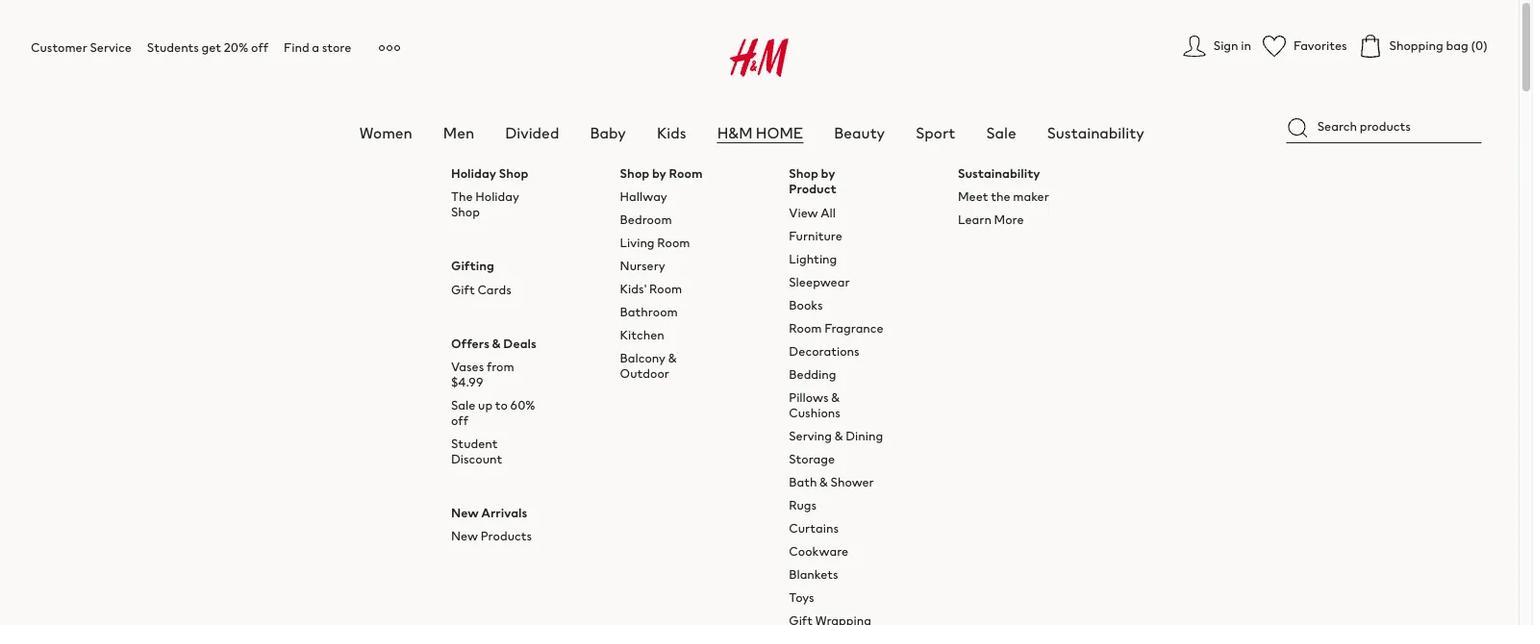 Task type: vqa. For each thing, say whether or not it's contained in the screenshot.
bottom New
yes



Task type: locate. For each thing, give the bounding box(es) containing it.
new arrivals new products
[[451, 504, 532, 545]]

sale left up
[[451, 396, 476, 414]]

cookware link
[[789, 542, 849, 560]]

join
[[714, 321, 734, 337]]

1 vertical spatial a
[[739, 188, 746, 206]]

arrivals
[[481, 504, 527, 522]]

1 by from the left
[[652, 164, 666, 183]]

0 vertical spatial new
[[451, 504, 479, 522]]

beauty
[[834, 121, 885, 144]]

by inside shop by room hallway bedroom living room nursery kids' room bathroom kitchen balcony & outdoor
[[652, 164, 666, 183]]

2 vertical spatial a
[[658, 321, 664, 337]]

a right not
[[658, 321, 664, 337]]

up to 60% off select styles black friday deals not a member? join for free and save an extra 10%
[[592, 252, 927, 337]]

1 vertical spatial gift
[[451, 280, 475, 299]]

10%
[[863, 321, 882, 337]]

home
[[756, 121, 803, 144]]

cookware
[[789, 542, 849, 560]]

1 horizontal spatial deals
[[805, 283, 877, 322]]

off right 20%
[[251, 38, 268, 57]]

2 by from the left
[[821, 164, 835, 183]]

0 horizontal spatial gift
[[451, 280, 475, 299]]

0 vertical spatial 60%
[[667, 252, 722, 291]]

student
[[451, 435, 498, 453]]

card
[[1066, 188, 1095, 206]]

by up hallway
[[652, 164, 666, 183]]

gift down gifting
[[451, 280, 475, 299]]

gift
[[1040, 188, 1064, 206], [451, 280, 475, 299]]

campaign image image
[[298, 382, 1221, 625]]

1 horizontal spatial 60%
[[667, 252, 722, 291]]

offers & deals vases from $4.99 sale up to 60% off student discount
[[451, 334, 537, 468]]

1 horizontal spatial off
[[451, 411, 468, 430]]

0 horizontal spatial off
[[251, 38, 268, 57]]

1 vertical spatial off
[[728, 252, 766, 291]]

new up the new products link
[[451, 504, 479, 522]]

sport
[[916, 121, 956, 144]]

off up for
[[728, 252, 766, 291]]

0 horizontal spatial sale
[[451, 396, 476, 414]]

learn more link
[[958, 211, 1024, 229]]

60% right nursery link
[[667, 252, 722, 291]]

1 horizontal spatial to
[[633, 252, 661, 291]]

balcony
[[620, 349, 666, 368]]

0 horizontal spatial to
[[495, 396, 508, 414]]

1 vertical spatial sale
[[451, 396, 476, 414]]

0 horizontal spatial 60%
[[510, 396, 535, 414]]

holiday right the
[[475, 188, 519, 206]]

gift left card
[[1040, 188, 1064, 206]]

room down books
[[789, 319, 822, 337]]

& inside shop by room hallway bedroom living room nursery kids' room bathroom kitchen balcony & outdoor
[[668, 349, 677, 368]]

h&m
[[717, 121, 753, 144], [749, 188, 778, 206]]

by inside shop by product
[[821, 164, 835, 183]]

men
[[443, 121, 474, 144]]

favorites link
[[1263, 35, 1347, 58]]

cards
[[477, 280, 512, 299]]

sustainability link
[[1047, 121, 1144, 144]]

1 vertical spatial sustainability
[[958, 164, 1040, 183]]

toys link
[[789, 588, 814, 606]]

1 horizontal spatial sale
[[986, 121, 1016, 144]]

& right balcony
[[668, 349, 677, 368]]

products
[[481, 527, 532, 545]]

baby
[[590, 121, 626, 144]]

0 horizontal spatial by
[[652, 164, 666, 183]]

sale
[[986, 121, 1016, 144], [451, 396, 476, 414]]

0 horizontal spatial deals
[[503, 334, 537, 353]]

1 vertical spatial to
[[495, 396, 508, 414]]

& right pillows
[[831, 388, 840, 406]]

new
[[451, 504, 479, 522], [451, 527, 478, 545]]

sustainability inside sustainability meet the maker learn more
[[958, 164, 1040, 183]]

h&m left member
[[749, 188, 778, 206]]

by up member
[[821, 164, 835, 183]]

bath & shower link
[[789, 473, 874, 491]]

maker
[[1013, 188, 1049, 206]]

meet
[[958, 188, 988, 206]]

holiday shop the holiday shop
[[451, 164, 528, 221]]

off inside up to 60% off select styles black friday deals not a member? join for free and save an extra 10%
[[728, 252, 766, 291]]

holiday
[[451, 164, 496, 183], [475, 188, 519, 206]]

a right become
[[739, 188, 746, 206]]

& up from
[[492, 334, 501, 353]]

meet the maker link
[[958, 188, 1049, 206]]

sustainability
[[1047, 121, 1144, 144], [958, 164, 1040, 183]]

h&m image
[[730, 38, 789, 77]]

0 vertical spatial deals
[[805, 283, 877, 322]]

rugs link
[[789, 496, 817, 514]]

men link
[[443, 121, 474, 144]]

lighting
[[789, 250, 837, 268]]

60% right up
[[510, 396, 535, 414]]

h&m home
[[717, 121, 803, 144]]

shop inside shop by room hallway bedroom living room nursery kids' room bathroom kitchen balcony & outdoor
[[620, 164, 650, 183]]

in
[[1241, 37, 1251, 55]]

kitchen link
[[620, 326, 664, 345]]

0 vertical spatial sustainability
[[1047, 121, 1144, 144]]

free
[[753, 321, 772, 337]]

sustainability up the the on the right of the page
[[958, 164, 1040, 183]]

a right find
[[312, 38, 319, 57]]

decorations link
[[789, 342, 860, 360]]

room
[[669, 164, 703, 183], [657, 234, 690, 252], [649, 280, 682, 298], [789, 319, 822, 337]]

a for store
[[312, 38, 319, 57]]

free
[[386, 188, 412, 206]]

room up bathroom
[[649, 280, 682, 298]]

room inside view all furniture lighting sleepwear books room fragrance decorations bedding pillows & cushions serving & dining storage bath & shower rugs curtains cookware blankets toys
[[789, 319, 822, 337]]

2 horizontal spatial a
[[739, 188, 746, 206]]

0 vertical spatial to
[[633, 252, 661, 291]]

more
[[994, 211, 1024, 229]]

sustainability for sustainability
[[1047, 121, 1144, 144]]

shop by room hallway bedroom living room nursery kids' room bathroom kitchen balcony & outdoor
[[620, 164, 703, 383]]

deals
[[805, 283, 877, 322], [503, 334, 537, 353]]

h&m inside header.primary.navigation 'element'
[[717, 121, 753, 144]]

1 horizontal spatial a
[[658, 321, 664, 337]]

rugs
[[789, 496, 817, 514]]

sale up sustainability meet the maker learn more
[[986, 121, 1016, 144]]

60%
[[667, 252, 722, 291], [510, 396, 535, 414]]

0 horizontal spatial sustainability
[[958, 164, 1040, 183]]

60% inside 'offers & deals vases from $4.99 sale up to 60% off student discount'
[[510, 396, 535, 414]]

from
[[487, 358, 514, 376]]

holiday up over
[[451, 164, 496, 183]]

1 new from the top
[[451, 504, 479, 522]]

bag
[[1446, 37, 1469, 55]]

shipping
[[414, 188, 464, 206]]

1 vertical spatial deals
[[503, 334, 537, 353]]

& right bath
[[820, 473, 828, 491]]

0 vertical spatial h&m
[[717, 121, 753, 144]]

kids link
[[657, 121, 686, 144]]

1 horizontal spatial sustainability
[[1047, 121, 1144, 144]]

1 vertical spatial new
[[451, 527, 478, 545]]

cushions
[[789, 404, 841, 422]]

service
[[90, 38, 132, 57]]

gift inside gifting gift cards
[[451, 280, 475, 299]]

0 vertical spatial gift
[[1040, 188, 1064, 206]]

become a h&m member
[[691, 188, 828, 206]]

a inside 'element'
[[312, 38, 319, 57]]

students get 20% off link
[[147, 38, 268, 57]]

shop inside shop by product
[[789, 164, 818, 183]]

shop by product
[[789, 164, 837, 198]]

1 horizontal spatial gift
[[1040, 188, 1064, 206]]

extra
[[834, 321, 861, 337]]

off
[[251, 38, 268, 57], [728, 252, 766, 291], [451, 411, 468, 430]]

student discount link
[[451, 435, 546, 468]]

off up student
[[451, 411, 468, 430]]

sign in button
[[1183, 35, 1251, 58]]

shopping bag (0)
[[1390, 37, 1488, 55]]

to
[[633, 252, 661, 291], [495, 396, 508, 414]]

2 vertical spatial off
[[451, 411, 468, 430]]

0 vertical spatial a
[[312, 38, 319, 57]]

by
[[652, 164, 666, 183], [821, 164, 835, 183]]

up
[[478, 396, 493, 414]]

&
[[492, 334, 501, 353], [668, 349, 677, 368], [831, 388, 840, 406], [835, 427, 843, 445], [820, 473, 828, 491]]

serving
[[789, 427, 832, 445]]

Search products search field
[[1287, 112, 1481, 143]]

1 horizontal spatial by
[[821, 164, 835, 183]]

living
[[620, 234, 655, 252]]

living room link
[[620, 234, 690, 252]]

product
[[789, 180, 837, 198]]

divided
[[505, 121, 559, 144]]

1 vertical spatial 60%
[[510, 396, 535, 414]]

gift card link
[[1040, 188, 1095, 206]]

0 vertical spatial off
[[251, 38, 268, 57]]

60% inside up to 60% off select styles black friday deals not a member? join for free and save an extra 10%
[[667, 252, 722, 291]]

h&m left "home"
[[717, 121, 753, 144]]

0 horizontal spatial a
[[312, 38, 319, 57]]

customer service
[[31, 38, 132, 57]]

free shipping over $40 link
[[386, 188, 517, 206]]

sustainability for sustainability meet the maker learn more
[[958, 164, 1040, 183]]

new left products
[[451, 527, 478, 545]]

sustainability up card
[[1047, 121, 1144, 144]]

2 horizontal spatial off
[[728, 252, 766, 291]]



Task type: describe. For each thing, give the bounding box(es) containing it.
women
[[360, 121, 412, 144]]

shopping bag (0) link
[[1359, 35, 1488, 58]]

off for 20%
[[251, 38, 268, 57]]

a for h&m
[[739, 188, 746, 206]]

gift card
[[1040, 188, 1095, 206]]

sign
[[1214, 37, 1239, 55]]

blankets link
[[789, 565, 838, 583]]

become a h&m member link
[[691, 188, 828, 206]]

lighting link
[[789, 250, 837, 268]]

0 vertical spatial holiday
[[451, 164, 496, 183]]

bedding
[[789, 365, 836, 383]]

select
[[772, 252, 848, 291]]

pillows
[[789, 388, 829, 406]]

balcony & outdoor link
[[620, 349, 715, 383]]

decorations
[[789, 342, 860, 360]]

0 vertical spatial sale
[[986, 121, 1016, 144]]

a inside up to 60% off select styles black friday deals not a member? join for free and save an extra 10%
[[658, 321, 664, 337]]

customer
[[31, 38, 87, 57]]

$40
[[494, 188, 517, 206]]

1 vertical spatial h&m
[[749, 188, 778, 206]]

kids
[[657, 121, 686, 144]]

off for 60%
[[728, 252, 766, 291]]

shopping
[[1390, 37, 1444, 55]]

favorites
[[1294, 37, 1347, 55]]

sale link
[[986, 121, 1016, 144]]

h&m home link
[[717, 121, 803, 144]]

baby link
[[590, 121, 626, 144]]

an
[[820, 321, 832, 337]]

kids' room link
[[620, 280, 682, 298]]

sport link
[[916, 121, 956, 144]]

(0)
[[1471, 37, 1488, 55]]

customer service link
[[31, 38, 132, 57]]

serving & dining link
[[789, 427, 883, 445]]

sleepwear
[[789, 273, 850, 291]]

the holiday shop link
[[451, 188, 546, 221]]

member?
[[666, 321, 712, 337]]

deals inside 'offers & deals vases from $4.99 sale up to 60% off student discount'
[[503, 334, 537, 353]]

deals inside up to 60% off select styles black friday deals not a member? join for free and save an extra 10%
[[805, 283, 877, 322]]

find
[[284, 38, 309, 57]]

not
[[637, 321, 656, 337]]

to inside up to 60% off select styles black friday deals not a member? join for free and save an extra 10%
[[633, 252, 661, 291]]

over
[[467, 188, 492, 206]]

& left dining
[[835, 427, 843, 445]]

member
[[780, 188, 828, 206]]

sustainability meet the maker learn more
[[958, 164, 1049, 229]]

to inside 'offers & deals vases from $4.99 sale up to 60% off student discount'
[[495, 396, 508, 414]]

sale inside 'offers & deals vases from $4.99 sale up to 60% off student discount'
[[451, 396, 476, 414]]

discount
[[451, 450, 502, 468]]

find a store link
[[284, 38, 351, 57]]

the
[[991, 188, 1011, 206]]

by for product
[[821, 164, 835, 183]]

curtains
[[789, 519, 839, 537]]

view all furniture lighting sleepwear books room fragrance decorations bedding pillows & cushions serving & dining storage bath & shower rugs curtains cookware blankets toys
[[789, 203, 884, 606]]

up
[[592, 252, 628, 291]]

blankets
[[789, 565, 838, 583]]

bath
[[789, 473, 817, 491]]

and
[[775, 321, 793, 337]]

nursery link
[[620, 257, 665, 275]]

pillows & cushions link
[[789, 388, 884, 422]]

save
[[795, 321, 818, 337]]

bathroom link
[[620, 303, 678, 322]]

off inside 'offers & deals vases from $4.99 sale up to 60% off student discount'
[[451, 411, 468, 430]]

curtains link
[[789, 519, 839, 537]]

styles
[[853, 252, 927, 291]]

by for room
[[652, 164, 666, 183]]

free shipping over $40
[[386, 188, 517, 206]]

gifting gift cards
[[451, 257, 512, 299]]

beauty link
[[834, 121, 885, 144]]

room fragrance link
[[789, 319, 884, 337]]

find a store
[[284, 38, 351, 57]]

bedroom
[[620, 211, 672, 229]]

sleepwear link
[[789, 273, 850, 291]]

shower
[[831, 473, 874, 491]]

& inside 'offers & deals vases from $4.99 sale up to 60% off student discount'
[[492, 334, 501, 353]]

toys
[[789, 588, 814, 606]]

friday
[[718, 283, 800, 322]]

books
[[789, 296, 823, 314]]

offers
[[451, 334, 490, 353]]

room down the bedroom link at the left
[[657, 234, 690, 252]]

header.primary.navigation element
[[0, 15, 1533, 625]]

storage
[[789, 450, 835, 468]]

learn
[[958, 211, 992, 229]]

black
[[642, 283, 713, 322]]

gift cards link
[[451, 280, 512, 299]]

become
[[691, 188, 736, 206]]

students
[[147, 38, 199, 57]]

room up become
[[669, 164, 703, 183]]

for
[[736, 321, 750, 337]]

furniture
[[789, 227, 842, 245]]

kitchen
[[620, 326, 664, 345]]

women link
[[360, 121, 412, 144]]

1 vertical spatial holiday
[[475, 188, 519, 206]]

books link
[[789, 296, 823, 314]]

2 new from the top
[[451, 527, 478, 545]]

dining
[[846, 427, 883, 445]]



